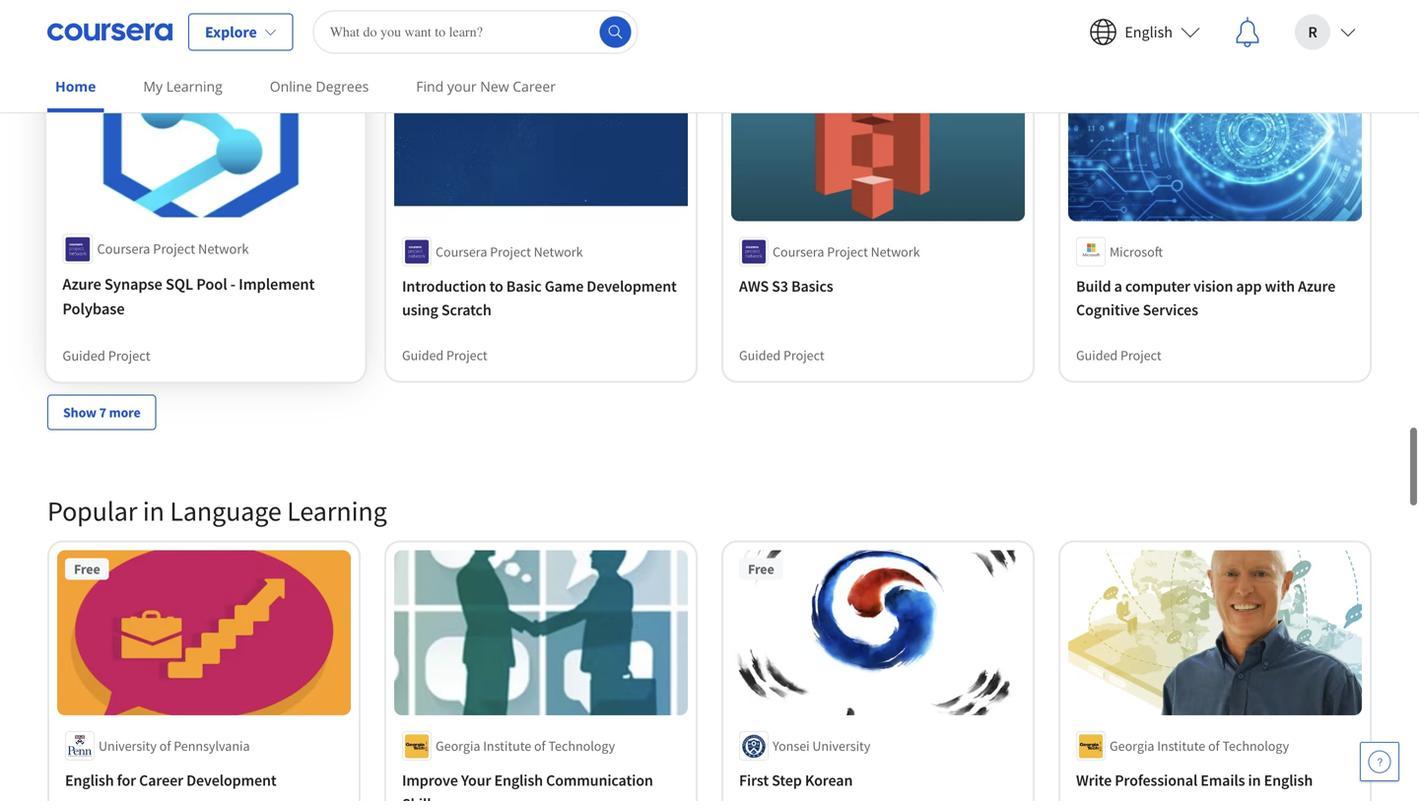 Task type: locate. For each thing, give the bounding box(es) containing it.
guided project down s3
[[739, 346, 825, 364]]

1 guided from the left
[[63, 346, 105, 365]]

georgia institute of technology for emails
[[1110, 738, 1290, 755]]

guided for build a computer vision app with azure cognitive services
[[1077, 346, 1118, 364]]

guided for aws s3 basics
[[739, 346, 781, 364]]

2 technology from the left
[[1223, 738, 1290, 755]]

development down pennsylvania in the bottom of the page
[[186, 771, 277, 791]]

1 horizontal spatial georgia
[[1110, 738, 1155, 755]]

step
[[772, 771, 802, 791]]

1 horizontal spatial in
[[1249, 771, 1262, 791]]

1 horizontal spatial free
[[411, 66, 437, 84]]

career right new
[[513, 77, 556, 96]]

0 horizontal spatial technology
[[549, 738, 615, 755]]

1 horizontal spatial technology
[[1223, 738, 1290, 755]]

2 georgia from the left
[[1110, 738, 1155, 755]]

first
[[739, 771, 769, 791]]

online degrees link
[[262, 64, 377, 108]]

network for pool
[[198, 240, 249, 258]]

georgia for professional
[[1110, 738, 1155, 755]]

1 horizontal spatial georgia institute of technology
[[1110, 738, 1290, 755]]

coursera project network up aws s3 basics link
[[773, 243, 920, 261]]

home
[[55, 77, 96, 96]]

guided project down cognitive
[[1077, 346, 1162, 364]]

0 horizontal spatial institute
[[483, 738, 532, 755]]

0 horizontal spatial career
[[139, 771, 183, 791]]

of
[[159, 738, 171, 755], [534, 738, 546, 755], [1209, 738, 1220, 755]]

my learning link
[[135, 64, 230, 108]]

services
[[1143, 300, 1199, 320]]

of up write professional emails in english 'link'
[[1209, 738, 1220, 755]]

0 horizontal spatial free
[[74, 560, 100, 578]]

career right for
[[139, 771, 183, 791]]

vision
[[1194, 276, 1234, 296]]

0 horizontal spatial university
[[99, 738, 157, 755]]

cognitive
[[1077, 300, 1140, 320]]

technology for communication
[[549, 738, 615, 755]]

network up game
[[534, 243, 583, 261]]

english button
[[1074, 0, 1217, 64]]

project up aws s3 basics link
[[827, 243, 868, 261]]

english inside "button"
[[1125, 22, 1173, 42]]

institute up the improve your english communication skills
[[483, 738, 532, 755]]

a
[[1115, 276, 1123, 296]]

0 vertical spatial in
[[143, 494, 165, 528]]

2 horizontal spatial coursera project network
[[773, 243, 920, 261]]

aws
[[739, 276, 769, 296]]

improve your english communication skills link
[[402, 769, 680, 802]]

0 horizontal spatial coursera
[[97, 240, 150, 258]]

network
[[198, 240, 249, 258], [534, 243, 583, 261], [871, 243, 920, 261]]

coursera image
[[47, 16, 173, 48]]

guided for introduction to basic game development using scratch
[[402, 346, 444, 364]]

azure up polybase
[[63, 274, 101, 295]]

first step korean
[[739, 771, 853, 791]]

guided project for azure synapse sql pool - implement polybase
[[63, 346, 150, 365]]

university up for
[[99, 738, 157, 755]]

project up more
[[108, 346, 150, 365]]

build a computer vision app with azure cognitive services link
[[1077, 274, 1355, 322]]

1 horizontal spatial azure
[[1299, 276, 1336, 296]]

1 institute from the left
[[483, 738, 532, 755]]

guided project for introduction to basic game development using scratch
[[402, 346, 488, 364]]

english inside 'link'
[[1265, 771, 1313, 791]]

communication
[[546, 771, 653, 791]]

project down basics
[[784, 346, 825, 364]]

s3
[[772, 276, 789, 296]]

project down services
[[1121, 346, 1162, 364]]

university
[[99, 738, 157, 755], [813, 738, 871, 755]]

azure synapse sql pool - implement polybase link
[[63, 272, 349, 321]]

coursera project network up to
[[436, 243, 583, 261]]

coursera up 'synapse'
[[97, 240, 150, 258]]

improve
[[402, 771, 458, 791]]

guided project down scratch in the left top of the page
[[402, 346, 488, 364]]

What do you want to learn? text field
[[313, 10, 639, 54]]

guided down cognitive
[[1077, 346, 1118, 364]]

career
[[513, 77, 556, 96], [139, 771, 183, 791]]

0 horizontal spatial network
[[198, 240, 249, 258]]

1 horizontal spatial development
[[587, 276, 677, 296]]

azure synapse sql pool - implement polybase
[[63, 274, 315, 319]]

in right popular at the bottom of page
[[143, 494, 165, 528]]

coursera project network up sql
[[97, 240, 249, 258]]

2 horizontal spatial free
[[748, 560, 775, 578]]

georgia up professional
[[1110, 738, 1155, 755]]

free
[[411, 66, 437, 84], [74, 560, 100, 578], [748, 560, 775, 578]]

1 horizontal spatial of
[[534, 738, 546, 755]]

1 horizontal spatial learning
[[287, 494, 387, 528]]

1 horizontal spatial university
[[813, 738, 871, 755]]

georgia up your
[[436, 738, 481, 755]]

georgia for your
[[436, 738, 481, 755]]

1 horizontal spatial institute
[[1158, 738, 1206, 755]]

0 vertical spatial development
[[587, 276, 677, 296]]

popular
[[47, 494, 137, 528]]

more
[[109, 404, 141, 421]]

language
[[170, 494, 282, 528]]

microsoft
[[1110, 243, 1164, 261]]

professional
[[1115, 771, 1198, 791]]

None search field
[[313, 10, 639, 54]]

guided down using
[[402, 346, 444, 364]]

english for career development link
[[65, 769, 343, 793]]

university up korean
[[813, 738, 871, 755]]

1 georgia from the left
[[436, 738, 481, 755]]

show 7 more button
[[47, 395, 156, 430]]

institute up write professional emails in english in the bottom of the page
[[1158, 738, 1206, 755]]

explore
[[205, 22, 257, 42]]

english
[[1125, 22, 1173, 42], [65, 771, 114, 791], [494, 771, 543, 791], [1265, 771, 1313, 791]]

1 georgia institute of technology from the left
[[436, 738, 615, 755]]

georgia institute of technology up write professional emails in english in the bottom of the page
[[1110, 738, 1290, 755]]

in right emails
[[1249, 771, 1262, 791]]

in inside write professional emails in english 'link'
[[1249, 771, 1262, 791]]

0 horizontal spatial georgia
[[436, 738, 481, 755]]

3 of from the left
[[1209, 738, 1220, 755]]

skills
[[402, 795, 438, 802]]

georgia institute of technology for english
[[436, 738, 615, 755]]

build
[[1077, 276, 1112, 296]]

guided project
[[63, 346, 150, 365], [402, 346, 488, 364], [739, 346, 825, 364], [1077, 346, 1162, 364]]

georgia
[[436, 738, 481, 755], [1110, 738, 1155, 755]]

2 guided from the left
[[402, 346, 444, 364]]

0 vertical spatial career
[[513, 77, 556, 96]]

improve your english communication skills
[[402, 771, 653, 802]]

english inside the improve your english communication skills
[[494, 771, 543, 791]]

0 horizontal spatial of
[[159, 738, 171, 755]]

1 vertical spatial development
[[186, 771, 277, 791]]

coursera project network
[[97, 240, 249, 258], [436, 243, 583, 261], [773, 243, 920, 261]]

coursera up the aws s3 basics
[[773, 243, 825, 261]]

network up aws s3 basics link
[[871, 243, 920, 261]]

of up improve your english communication skills link
[[534, 738, 546, 755]]

2 guided project from the left
[[402, 346, 488, 364]]

free inside learn a new skill in 2 hours collection element
[[411, 66, 437, 84]]

using
[[402, 300, 439, 320]]

guided for azure synapse sql pool - implement polybase
[[63, 346, 105, 365]]

0 horizontal spatial azure
[[63, 274, 101, 295]]

technology up emails
[[1223, 738, 1290, 755]]

explore button
[[188, 13, 294, 51]]

korean
[[805, 771, 853, 791]]

in
[[143, 494, 165, 528], [1249, 771, 1262, 791]]

coursera up the introduction
[[436, 243, 487, 261]]

azure inside azure synapse sql pool - implement polybase
[[63, 274, 101, 295]]

1 horizontal spatial network
[[534, 243, 583, 261]]

aws s3 basics
[[739, 276, 834, 296]]

online degrees
[[270, 77, 369, 96]]

2 university from the left
[[813, 738, 871, 755]]

project down scratch in the left top of the page
[[447, 346, 488, 364]]

2 horizontal spatial coursera
[[773, 243, 825, 261]]

first step korean link
[[739, 769, 1018, 793]]

2 horizontal spatial of
[[1209, 738, 1220, 755]]

georgia institute of technology up the improve your english communication skills
[[436, 738, 615, 755]]

development
[[587, 276, 677, 296], [186, 771, 277, 791]]

7
[[99, 404, 106, 421]]

0 horizontal spatial georgia institute of technology
[[436, 738, 615, 755]]

project
[[153, 240, 195, 258], [490, 243, 531, 261], [827, 243, 868, 261], [108, 346, 150, 365], [447, 346, 488, 364], [784, 346, 825, 364], [1121, 346, 1162, 364]]

2 of from the left
[[534, 738, 546, 755]]

emails
[[1201, 771, 1246, 791]]

1 vertical spatial career
[[139, 771, 183, 791]]

aws s3 basics link
[[739, 274, 1018, 298]]

1 technology from the left
[[549, 738, 615, 755]]

guided down polybase
[[63, 346, 105, 365]]

r button
[[1280, 0, 1372, 64]]

4 guided project from the left
[[1077, 346, 1162, 364]]

2 georgia institute of technology from the left
[[1110, 738, 1290, 755]]

3 guided project from the left
[[739, 346, 825, 364]]

write professional emails in english
[[1077, 771, 1313, 791]]

-
[[230, 274, 236, 295]]

technology
[[549, 738, 615, 755], [1223, 738, 1290, 755]]

technology up communication
[[549, 738, 615, 755]]

help center image
[[1369, 750, 1392, 774]]

guided down aws on the right top of page
[[739, 346, 781, 364]]

of up english for career development
[[159, 738, 171, 755]]

0 horizontal spatial in
[[143, 494, 165, 528]]

institute for professional
[[1158, 738, 1206, 755]]

0 horizontal spatial coursera project network
[[97, 240, 249, 258]]

introduction to basic game development using scratch
[[402, 276, 677, 320]]

0 horizontal spatial development
[[186, 771, 277, 791]]

introduction to basic game development using scratch link
[[402, 274, 680, 322]]

university of pennsylvania
[[99, 738, 250, 755]]

1 guided project from the left
[[63, 346, 150, 365]]

guided
[[63, 346, 105, 365], [402, 346, 444, 364], [739, 346, 781, 364], [1077, 346, 1118, 364]]

basic
[[507, 276, 542, 296]]

institute
[[483, 738, 532, 755], [1158, 738, 1206, 755]]

georgia institute of technology
[[436, 738, 615, 755], [1110, 738, 1290, 755]]

project up sql
[[153, 240, 195, 258]]

azure right with
[[1299, 276, 1336, 296]]

2 institute from the left
[[1158, 738, 1206, 755]]

my learning
[[143, 77, 223, 96]]

1 horizontal spatial coursera project network
[[436, 243, 583, 261]]

your
[[447, 77, 477, 96]]

1 horizontal spatial coursera
[[436, 243, 487, 261]]

coursera for to
[[436, 243, 487, 261]]

pennsylvania
[[174, 738, 250, 755]]

1 vertical spatial in
[[1249, 771, 1262, 791]]

azure
[[63, 274, 101, 295], [1299, 276, 1336, 296]]

0 horizontal spatial learning
[[166, 77, 223, 96]]

learning
[[166, 77, 223, 96], [287, 494, 387, 528]]

coursera
[[97, 240, 150, 258], [436, 243, 487, 261], [773, 243, 825, 261]]

home link
[[47, 64, 104, 112]]

guided project down polybase
[[63, 346, 150, 365]]

network up -
[[198, 240, 249, 258]]

4 guided from the left
[[1077, 346, 1118, 364]]

3 guided from the left
[[739, 346, 781, 364]]

0 vertical spatial learning
[[166, 77, 223, 96]]

azure inside build a computer vision app with azure cognitive services
[[1299, 276, 1336, 296]]

app
[[1237, 276, 1262, 296]]

coursera project network for sql
[[97, 240, 249, 258]]

guided project for aws s3 basics
[[739, 346, 825, 364]]

development right game
[[587, 276, 677, 296]]



Task type: describe. For each thing, give the bounding box(es) containing it.
your
[[461, 771, 491, 791]]

institute for your
[[483, 738, 532, 755]]

polybase
[[63, 299, 125, 319]]

computer
[[1126, 276, 1191, 296]]

pool
[[196, 274, 227, 295]]

show
[[63, 404, 97, 421]]

build a computer vision app with azure cognitive services
[[1077, 276, 1336, 320]]

coursera project network for basics
[[773, 243, 920, 261]]

1 horizontal spatial career
[[513, 77, 556, 96]]

1 vertical spatial learning
[[287, 494, 387, 528]]

find your new career
[[416, 77, 556, 96]]

of for improve your english communication skills
[[534, 738, 546, 755]]

network for game
[[534, 243, 583, 261]]

yonsei
[[773, 738, 810, 755]]

career inside popular in language learning collection element
[[139, 771, 183, 791]]

for
[[117, 771, 136, 791]]

sql
[[166, 274, 193, 295]]

basics
[[792, 276, 834, 296]]

technology for in
[[1223, 738, 1290, 755]]

degrees
[[316, 77, 369, 96]]

game
[[545, 276, 584, 296]]

project up the basic
[[490, 243, 531, 261]]

to
[[490, 276, 504, 296]]

r
[[1309, 22, 1318, 42]]

synapse
[[104, 274, 162, 295]]

1 of from the left
[[159, 738, 171, 755]]

coursera for s3
[[773, 243, 825, 261]]

yonsei university
[[773, 738, 871, 755]]

learn a new skill in 2 hours collection element
[[35, 0, 1384, 462]]

1 university from the left
[[99, 738, 157, 755]]

popular in language learning collection element
[[35, 462, 1384, 802]]

free for english for career development
[[74, 560, 100, 578]]

of for write professional emails in english
[[1209, 738, 1220, 755]]

new
[[480, 77, 509, 96]]

popular in language learning
[[47, 494, 387, 528]]

coursera for synapse
[[97, 240, 150, 258]]

show 7 more
[[63, 404, 141, 421]]

development inside introduction to basic game development using scratch
[[587, 276, 677, 296]]

write professional emails in english link
[[1077, 769, 1355, 793]]

guided project for build a computer vision app with azure cognitive services
[[1077, 346, 1162, 364]]

implement
[[239, 274, 315, 295]]

scratch
[[442, 300, 492, 320]]

english for career development
[[65, 771, 277, 791]]

introduction
[[402, 276, 487, 296]]

coursera project network for basic
[[436, 243, 583, 261]]

online
[[270, 77, 312, 96]]

write
[[1077, 771, 1112, 791]]

my
[[143, 77, 163, 96]]

with
[[1266, 276, 1296, 296]]

2 horizontal spatial network
[[871, 243, 920, 261]]

development inside popular in language learning collection element
[[186, 771, 277, 791]]

free for first step korean
[[748, 560, 775, 578]]

find your new career link
[[408, 64, 564, 108]]

find
[[416, 77, 444, 96]]



Task type: vqa. For each thing, say whether or not it's contained in the screenshot.
as
no



